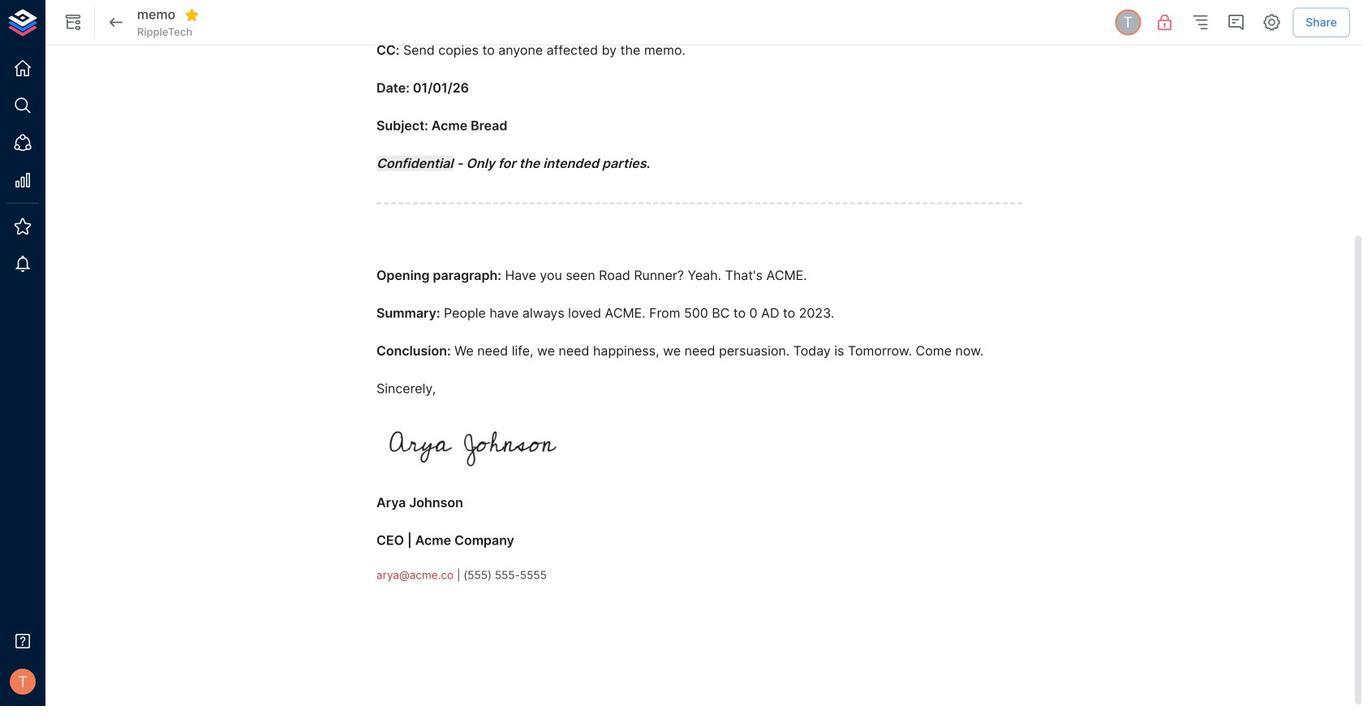 Task type: describe. For each thing, give the bounding box(es) containing it.
settings image
[[1262, 13, 1282, 32]]

show wiki image
[[63, 13, 83, 32]]

this document is locked image
[[1155, 13, 1175, 32]]



Task type: vqa. For each thing, say whether or not it's contained in the screenshot.
"This document is locked" icon
yes



Task type: locate. For each thing, give the bounding box(es) containing it.
remove favorite image
[[184, 8, 199, 22]]

go back image
[[106, 13, 126, 32]]

table of contents image
[[1191, 13, 1210, 32]]

comments image
[[1227, 13, 1246, 32]]



